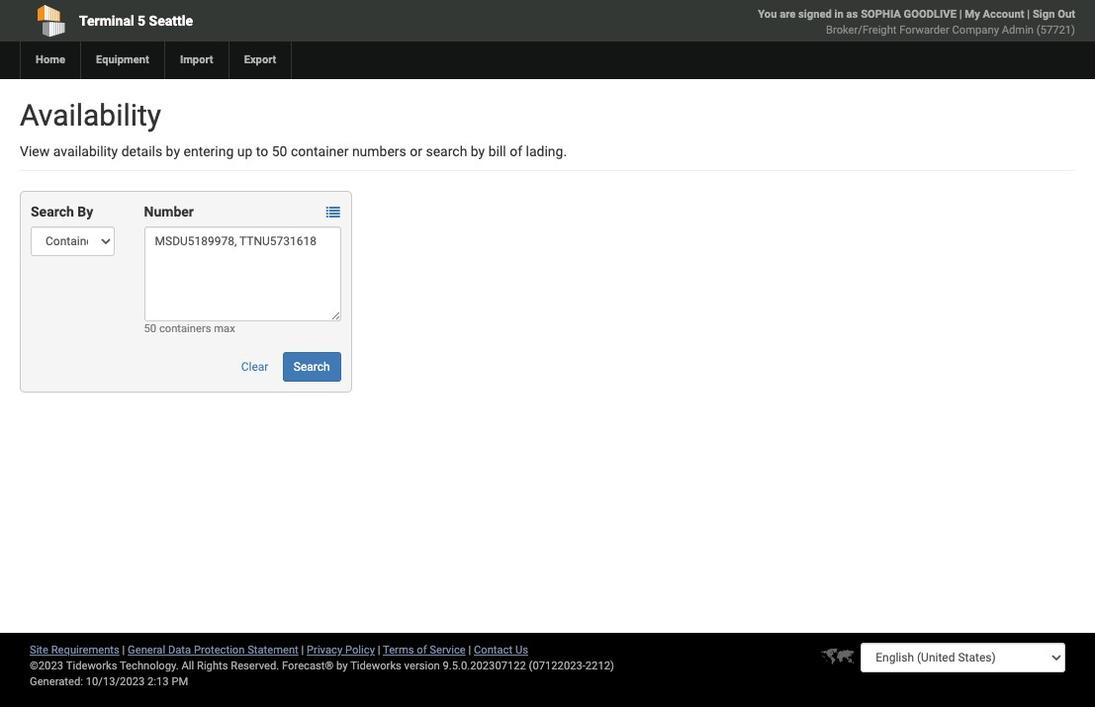 Task type: vqa. For each thing, say whether or not it's contained in the screenshot.
'of' inside the Site Requirements | General Data Protection Statement | Privacy Policy | Terms of Service | Contact Us ©2023 Tideworks Technology. All Rights Reserved. Forecast® by Tideworks version 9.5.0.202307122 (07122023-2212) Generated: 10/13/2023 2:13 PM
yes



Task type: describe. For each thing, give the bounding box(es) containing it.
up
[[237, 143, 253, 159]]

0 horizontal spatial by
[[166, 143, 180, 159]]

you are signed in as sophia goodlive | my account | sign out broker/freight forwarder company admin (57721)
[[758, 8, 1075, 37]]

service
[[430, 644, 466, 657]]

site requirements | general data protection statement | privacy policy | terms of service | contact us ©2023 tideworks technology. all rights reserved. forecast® by tideworks version 9.5.0.202307122 (07122023-2212) generated: 10/13/2023 2:13 pm
[[30, 644, 614, 689]]

2:13
[[147, 676, 169, 689]]

my
[[965, 8, 980, 21]]

privacy policy link
[[307, 644, 375, 657]]

seattle
[[149, 13, 193, 29]]

Number text field
[[144, 227, 341, 322]]

version
[[404, 660, 440, 673]]

©2023 tideworks
[[30, 660, 117, 673]]

out
[[1058, 8, 1075, 21]]

of inside site requirements | general data protection statement | privacy policy | terms of service | contact us ©2023 tideworks technology. all rights reserved. forecast® by tideworks version 9.5.0.202307122 (07122023-2212) generated: 10/13/2023 2:13 pm
[[417, 644, 427, 657]]

equipment
[[96, 53, 149, 66]]

tideworks
[[350, 660, 402, 673]]

to
[[256, 143, 268, 159]]

by inside site requirements | general data protection statement | privacy policy | terms of service | contact us ©2023 tideworks technology. all rights reserved. forecast® by tideworks version 9.5.0.202307122 (07122023-2212) generated: 10/13/2023 2:13 pm
[[336, 660, 348, 673]]

reserved.
[[231, 660, 279, 673]]

import
[[180, 53, 213, 66]]

0 horizontal spatial 50
[[144, 323, 156, 335]]

protection
[[194, 644, 245, 657]]

containers
[[159, 323, 211, 335]]

50 containers max
[[144, 323, 235, 335]]

requirements
[[51, 644, 120, 657]]

equipment link
[[80, 42, 164, 79]]

home
[[36, 53, 65, 66]]

5
[[138, 13, 146, 29]]

us
[[515, 644, 528, 657]]

as
[[846, 8, 858, 21]]

0 vertical spatial 50
[[272, 143, 287, 159]]

pm
[[172, 676, 188, 689]]

by
[[77, 204, 93, 220]]

contact us link
[[474, 644, 528, 657]]

terminal 5 seattle
[[79, 13, 193, 29]]

| left sign
[[1027, 8, 1030, 21]]

sign
[[1033, 8, 1055, 21]]

all
[[182, 660, 194, 673]]

you
[[758, 8, 777, 21]]

account
[[983, 8, 1024, 21]]

generated:
[[30, 676, 83, 689]]

search for search by
[[31, 204, 74, 220]]

search
[[426, 143, 467, 159]]

2212)
[[586, 660, 614, 673]]

goodlive
[[904, 8, 957, 21]]

export
[[244, 53, 276, 66]]

entering
[[184, 143, 234, 159]]

bill
[[488, 143, 506, 159]]

show list image
[[326, 206, 340, 220]]

statement
[[248, 644, 299, 657]]

availability
[[20, 98, 161, 133]]

view availability details by entering up to 50 container numbers or search by bill of lading.
[[20, 143, 567, 159]]

signed
[[798, 8, 832, 21]]

| left general on the left bottom
[[122, 644, 125, 657]]



Task type: locate. For each thing, give the bounding box(es) containing it.
search
[[31, 204, 74, 220], [294, 360, 330, 374]]

| up 9.5.0.202307122
[[468, 644, 471, 657]]

site
[[30, 644, 48, 657]]

home link
[[20, 42, 80, 79]]

| up tideworks
[[378, 644, 380, 657]]

| left my
[[959, 8, 962, 21]]

max
[[214, 323, 235, 335]]

broker/freight
[[826, 24, 897, 37]]

0 vertical spatial search
[[31, 204, 74, 220]]

data
[[168, 644, 191, 657]]

general
[[128, 644, 165, 657]]

terms
[[383, 644, 414, 657]]

0 vertical spatial of
[[510, 143, 522, 159]]

export link
[[228, 42, 291, 79]]

1 horizontal spatial search
[[294, 360, 330, 374]]

view
[[20, 143, 50, 159]]

search right clear
[[294, 360, 330, 374]]

(07122023-
[[529, 660, 586, 673]]

by
[[166, 143, 180, 159], [471, 143, 485, 159], [336, 660, 348, 673]]

lading.
[[526, 143, 567, 159]]

clear
[[241, 360, 268, 374]]

0 horizontal spatial search
[[31, 204, 74, 220]]

1 horizontal spatial of
[[510, 143, 522, 159]]

search inside search "button"
[[294, 360, 330, 374]]

9.5.0.202307122
[[443, 660, 526, 673]]

2 horizontal spatial by
[[471, 143, 485, 159]]

search button
[[283, 352, 341, 382]]

search for search
[[294, 360, 330, 374]]

of
[[510, 143, 522, 159], [417, 644, 427, 657]]

import link
[[164, 42, 228, 79]]

policy
[[345, 644, 375, 657]]

1 vertical spatial search
[[294, 360, 330, 374]]

50 right to
[[272, 143, 287, 159]]

container
[[291, 143, 349, 159]]

1 vertical spatial of
[[417, 644, 427, 657]]

my account link
[[965, 8, 1024, 21]]

terms of service link
[[383, 644, 466, 657]]

of right "bill"
[[510, 143, 522, 159]]

50
[[272, 143, 287, 159], [144, 323, 156, 335]]

are
[[780, 8, 796, 21]]

privacy
[[307, 644, 343, 657]]

admin
[[1002, 24, 1034, 37]]

details
[[121, 143, 162, 159]]

of up version
[[417, 644, 427, 657]]

sign out link
[[1033, 8, 1075, 21]]

50 left containers
[[144, 323, 156, 335]]

numbers
[[352, 143, 406, 159]]

company
[[952, 24, 999, 37]]

forwarder
[[899, 24, 950, 37]]

| up forecast®
[[301, 644, 304, 657]]

by right details
[[166, 143, 180, 159]]

search left by
[[31, 204, 74, 220]]

(57721)
[[1037, 24, 1075, 37]]

or
[[410, 143, 422, 159]]

by left "bill"
[[471, 143, 485, 159]]

availability
[[53, 143, 118, 159]]

terminal 5 seattle link
[[20, 0, 442, 42]]

number
[[144, 204, 194, 220]]

technology.
[[120, 660, 179, 673]]

search by
[[31, 204, 93, 220]]

rights
[[197, 660, 228, 673]]

general data protection statement link
[[128, 644, 299, 657]]

forecast®
[[282, 660, 334, 673]]

1 vertical spatial 50
[[144, 323, 156, 335]]

in
[[835, 8, 844, 21]]

|
[[959, 8, 962, 21], [1027, 8, 1030, 21], [122, 644, 125, 657], [301, 644, 304, 657], [378, 644, 380, 657], [468, 644, 471, 657]]

by down privacy policy link
[[336, 660, 348, 673]]

clear button
[[230, 352, 279, 382]]

1 horizontal spatial 50
[[272, 143, 287, 159]]

sophia
[[861, 8, 901, 21]]

1 horizontal spatial by
[[336, 660, 348, 673]]

site requirements link
[[30, 644, 120, 657]]

contact
[[474, 644, 513, 657]]

terminal
[[79, 13, 134, 29]]

10/13/2023
[[86, 676, 145, 689]]

0 horizontal spatial of
[[417, 644, 427, 657]]



